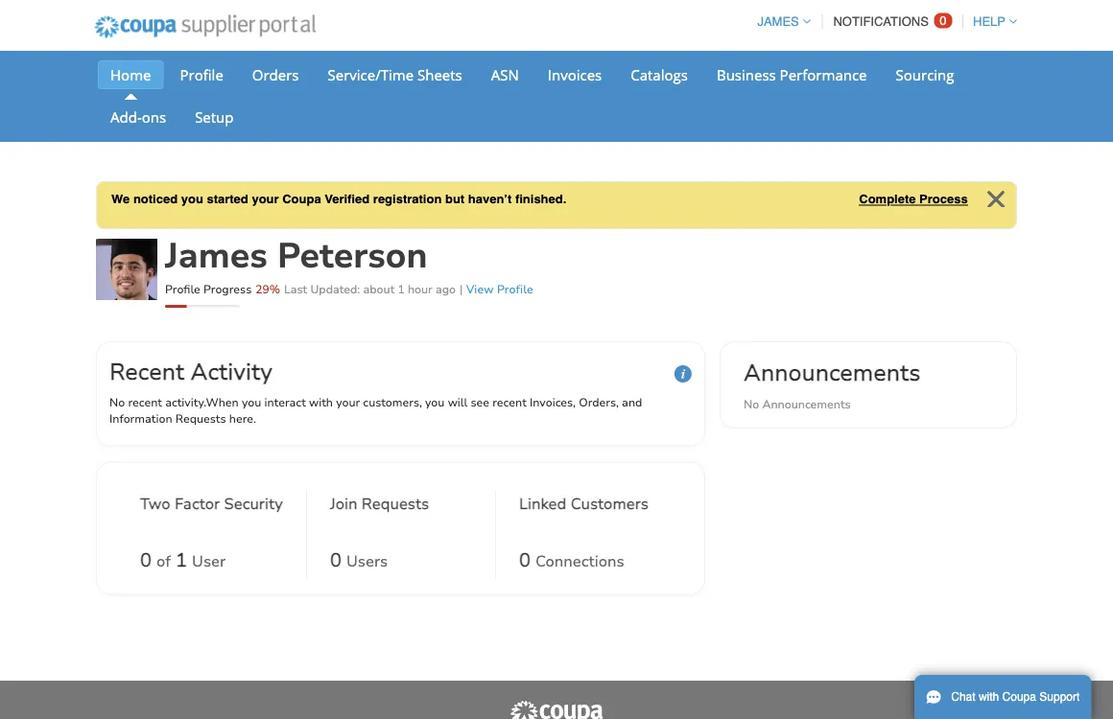 Task type: vqa. For each thing, say whether or not it's contained in the screenshot.
Labor
no



Task type: describe. For each thing, give the bounding box(es) containing it.
about
[[363, 282, 395, 297]]

coupa inside button
[[1003, 691, 1037, 704]]

0 horizontal spatial coupa supplier portal image
[[82, 3, 329, 51]]

catalogs
[[631, 65, 688, 84]]

when
[[206, 395, 239, 410]]

registration
[[373, 191, 442, 206]]

factor
[[175, 494, 220, 515]]

recent inside when you interact with your customers, you will see recent invoices, orders, and information requests here.
[[493, 395, 527, 410]]

sheets
[[418, 65, 462, 84]]

0 inside notifications 0
[[940, 13, 947, 28]]

business performance link
[[704, 60, 880, 89]]

join requests link
[[330, 494, 429, 542]]

ons
[[142, 107, 166, 127]]

1 horizontal spatial you
[[242, 395, 261, 410]]

notifications 0
[[833, 13, 947, 29]]

1 inside the james peterson profile progress 29% last updated: about 1 hour ago | view profile
[[398, 282, 405, 297]]

1 recent from the left
[[128, 395, 162, 410]]

view
[[466, 282, 494, 297]]

performance
[[780, 65, 867, 84]]

two factor security
[[140, 494, 283, 515]]

here.
[[229, 411, 256, 427]]

progress
[[203, 282, 252, 297]]

finished.
[[515, 191, 567, 206]]

0 users
[[330, 548, 388, 574]]

announcements inside announcements no announcements
[[762, 397, 851, 412]]

process
[[920, 191, 968, 206]]

complete
[[859, 191, 916, 206]]

announcements no announcements
[[744, 357, 921, 412]]

|
[[460, 282, 463, 297]]

complete process
[[859, 191, 968, 206]]

setup link
[[182, 103, 246, 131]]

profile inside profile link
[[180, 65, 223, 84]]

activity
[[191, 356, 273, 388]]

of
[[156, 552, 171, 572]]

ago
[[436, 282, 456, 297]]

0 connections
[[519, 548, 625, 574]]

will
[[448, 395, 468, 410]]

customers,
[[363, 395, 422, 410]]

with inside when you interact with your customers, you will see recent invoices, orders, and information requests here.
[[309, 395, 333, 410]]

connections
[[536, 552, 625, 572]]

we noticed you started your coupa verified registration but haven't finished.
[[111, 191, 567, 206]]

setup
[[195, 107, 234, 127]]

requests inside join requests link
[[362, 494, 429, 515]]

additional information image
[[675, 366, 692, 383]]

user avatar image
[[96, 239, 157, 300]]

activity.
[[165, 395, 206, 410]]

james link
[[749, 14, 811, 29]]

2 horizontal spatial you
[[425, 395, 445, 410]]

linked customers link
[[519, 494, 649, 542]]

requests inside when you interact with your customers, you will see recent invoices, orders, and information requests here.
[[175, 411, 226, 427]]

29%
[[256, 282, 280, 297]]

your for customers,
[[336, 395, 360, 410]]

add-ons
[[110, 107, 166, 127]]

security
[[224, 494, 283, 515]]

help link
[[965, 14, 1017, 29]]

james peterson profile progress 29% last updated: about 1 hour ago | view profile
[[165, 233, 533, 297]]

linked customers
[[519, 494, 649, 515]]

invoices link
[[535, 60, 614, 89]]

your for coupa
[[252, 191, 279, 206]]

orders link
[[240, 60, 311, 89]]

0 horizontal spatial no
[[109, 395, 125, 410]]



Task type: locate. For each thing, give the bounding box(es) containing it.
0 vertical spatial 1
[[398, 282, 405, 297]]

0 left users
[[330, 548, 342, 574]]

business performance
[[717, 65, 867, 84]]

0 for 0 connections
[[519, 548, 531, 574]]

coupa left support
[[1003, 691, 1037, 704]]

1 vertical spatial with
[[979, 691, 999, 704]]

requests right the join
[[362, 494, 429, 515]]

asn link
[[479, 60, 531, 89]]

peterson
[[277, 233, 428, 280]]

james up progress
[[165, 233, 268, 280]]

james for james peterson profile progress 29% last updated: about 1 hour ago | view profile
[[165, 233, 268, 280]]

orders
[[252, 65, 299, 84]]

linked
[[519, 494, 567, 515]]

0 vertical spatial requests
[[175, 411, 226, 427]]

1 horizontal spatial no
[[744, 397, 759, 412]]

1 horizontal spatial with
[[979, 691, 999, 704]]

0 vertical spatial your
[[252, 191, 279, 206]]

your right started at the left top of the page
[[252, 191, 279, 206]]

0 left connections
[[519, 548, 531, 574]]

0 left help
[[940, 13, 947, 28]]

chat with coupa support button
[[915, 676, 1092, 720]]

invoices
[[548, 65, 602, 84]]

home
[[110, 65, 151, 84]]

your
[[252, 191, 279, 206], [336, 395, 360, 410]]

notifications
[[833, 14, 929, 29]]

0 horizontal spatial james
[[165, 233, 268, 280]]

navigation containing notifications 0
[[749, 3, 1017, 40]]

1 horizontal spatial coupa supplier portal image
[[509, 701, 605, 720]]

two
[[140, 494, 171, 515]]

sourcing link
[[884, 60, 967, 89]]

no recent activity.
[[109, 395, 206, 410]]

1 vertical spatial announcements
[[762, 397, 851, 412]]

join
[[330, 494, 358, 515]]

add-ons link
[[98, 103, 179, 131]]

recent right see at bottom left
[[493, 395, 527, 410]]

0 left of
[[140, 548, 152, 574]]

hour
[[408, 282, 433, 297]]

1 vertical spatial coupa
[[1003, 691, 1037, 704]]

with
[[309, 395, 333, 410], [979, 691, 999, 704]]

interact
[[264, 395, 306, 410]]

0 horizontal spatial recent
[[128, 395, 162, 410]]

profile
[[180, 65, 223, 84], [165, 282, 200, 297], [497, 282, 533, 297]]

haven't
[[468, 191, 512, 206]]

your left the customers,
[[336, 395, 360, 410]]

0 vertical spatial coupa supplier portal image
[[82, 3, 329, 51]]

0 vertical spatial coupa
[[282, 191, 321, 206]]

sourcing
[[896, 65, 955, 84]]

0 horizontal spatial with
[[309, 395, 333, 410]]

with inside button
[[979, 691, 999, 704]]

1 vertical spatial requests
[[362, 494, 429, 515]]

help
[[973, 14, 1006, 29]]

you
[[181, 191, 203, 206], [242, 395, 261, 410], [425, 395, 445, 410]]

0 vertical spatial announcements
[[744, 357, 921, 389]]

0 horizontal spatial 1
[[176, 548, 187, 574]]

view profile link
[[466, 282, 533, 297]]

1 horizontal spatial recent
[[493, 395, 527, 410]]

james for james
[[758, 14, 799, 29]]

updated:
[[310, 282, 360, 297]]

1 horizontal spatial james
[[758, 14, 799, 29]]

user
[[192, 552, 226, 572]]

chat with coupa support
[[951, 691, 1080, 704]]

started
[[207, 191, 248, 206]]

coupa left verified
[[282, 191, 321, 206]]

profile right view
[[497, 282, 533, 297]]

last
[[284, 282, 307, 297]]

1 horizontal spatial coupa
[[1003, 691, 1037, 704]]

profile left progress
[[165, 282, 200, 297]]

no
[[109, 395, 125, 410], [744, 397, 759, 412]]

recent
[[109, 356, 184, 388]]

1 vertical spatial james
[[165, 233, 268, 280]]

add-
[[110, 107, 142, 127]]

requests
[[175, 411, 226, 427], [362, 494, 429, 515]]

requests down 'activity.'
[[175, 411, 226, 427]]

0 vertical spatial with
[[309, 395, 333, 410]]

1 horizontal spatial your
[[336, 395, 360, 410]]

recent activity
[[109, 356, 273, 388]]

2 recent from the left
[[493, 395, 527, 410]]

see
[[471, 395, 490, 410]]

users
[[346, 552, 388, 572]]

1 left hour
[[398, 282, 405, 297]]

close image
[[987, 190, 1005, 207]]

recent up information
[[128, 395, 162, 410]]

0 horizontal spatial your
[[252, 191, 279, 206]]

you left started at the left top of the page
[[181, 191, 203, 206]]

no inside announcements no announcements
[[744, 397, 759, 412]]

coupa
[[282, 191, 321, 206], [1003, 691, 1037, 704]]

with right interact
[[309, 395, 333, 410]]

service/time sheets
[[328, 65, 462, 84]]

your inside when you interact with your customers, you will see recent invoices, orders, and information requests here.
[[336, 395, 360, 410]]

service/time sheets link
[[315, 60, 475, 89]]

1 vertical spatial coupa supplier portal image
[[509, 701, 605, 720]]

you left will
[[425, 395, 445, 410]]

you up here.
[[242, 395, 261, 410]]

noticed
[[133, 191, 178, 206]]

home link
[[98, 60, 164, 89]]

announcements
[[744, 357, 921, 389], [762, 397, 851, 412]]

service/time
[[328, 65, 414, 84]]

1 vertical spatial your
[[336, 395, 360, 410]]

navigation
[[749, 3, 1017, 40]]

but
[[445, 191, 465, 206]]

recent
[[128, 395, 162, 410], [493, 395, 527, 410]]

two factor security link
[[140, 494, 283, 542]]

0 horizontal spatial you
[[181, 191, 203, 206]]

1 horizontal spatial requests
[[362, 494, 429, 515]]

when you interact with your customers, you will see recent invoices, orders, and information requests here.
[[109, 395, 642, 427]]

1
[[398, 282, 405, 297], [176, 548, 187, 574]]

information
[[109, 411, 172, 427]]

1 horizontal spatial 1
[[398, 282, 405, 297]]

we
[[111, 191, 130, 206]]

with right chat
[[979, 691, 999, 704]]

coupa supplier portal image
[[82, 3, 329, 51], [509, 701, 605, 720]]

profile up setup
[[180, 65, 223, 84]]

1 vertical spatial 1
[[176, 548, 187, 574]]

and
[[622, 395, 642, 410]]

0 horizontal spatial requests
[[175, 411, 226, 427]]

orders,
[[579, 395, 619, 410]]

invoices,
[[530, 395, 576, 410]]

support
[[1040, 691, 1080, 704]]

verified
[[325, 191, 370, 206]]

james up business performance
[[758, 14, 799, 29]]

0 vertical spatial james
[[758, 14, 799, 29]]

james
[[758, 14, 799, 29], [165, 233, 268, 280]]

catalogs link
[[618, 60, 701, 89]]

asn
[[491, 65, 519, 84]]

0 of 1 user
[[140, 548, 226, 574]]

james inside navigation
[[758, 14, 799, 29]]

0
[[940, 13, 947, 28], [140, 548, 152, 574], [330, 548, 342, 574], [519, 548, 531, 574]]

chat
[[951, 691, 976, 704]]

business
[[717, 65, 776, 84]]

customers
[[571, 494, 649, 515]]

join requests
[[330, 494, 429, 515]]

0 for 0 users
[[330, 548, 342, 574]]

0 for 0 of 1 user
[[140, 548, 152, 574]]

1 right of
[[176, 548, 187, 574]]

james inside the james peterson profile progress 29% last updated: about 1 hour ago | view profile
[[165, 233, 268, 280]]

profile link
[[167, 60, 236, 89]]

0 horizontal spatial coupa
[[282, 191, 321, 206]]



